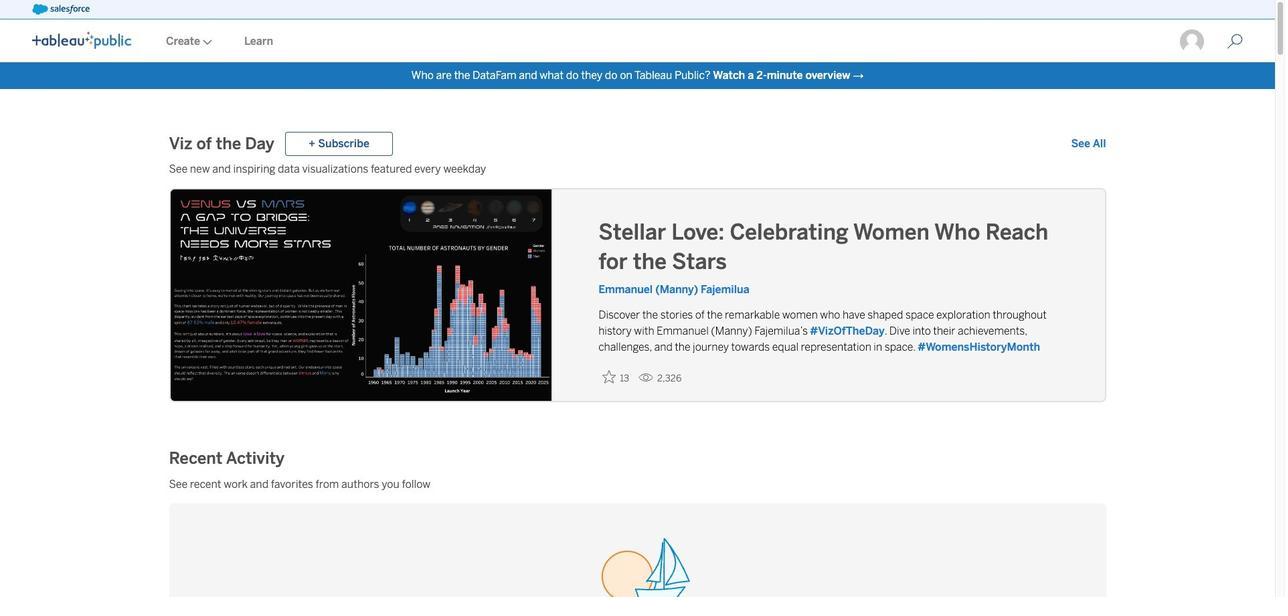 Task type: locate. For each thing, give the bounding box(es) containing it.
add favorite image
[[603, 370, 616, 384]]



Task type: describe. For each thing, give the bounding box(es) containing it.
recent activity heading
[[169, 448, 285, 469]]

create image
[[200, 40, 212, 45]]

see all viz of the day element
[[1071, 136, 1106, 152]]

go to search image
[[1211, 33, 1259, 50]]

see recent work and favorites from authors you follow element
[[169, 477, 1106, 493]]

tableau public viz of the day image
[[170, 189, 553, 404]]

jacob.simon6557 image
[[1179, 28, 1206, 55]]

logo image
[[32, 31, 131, 49]]

Add Favorite button
[[599, 366, 633, 388]]

viz of the day heading
[[169, 133, 274, 155]]

salesforce logo image
[[32, 4, 90, 15]]

see new and inspiring data visualizations featured every weekday element
[[169, 161, 1106, 177]]



Task type: vqa. For each thing, say whether or not it's contained in the screenshot.
1st 4 vizzes from left
no



